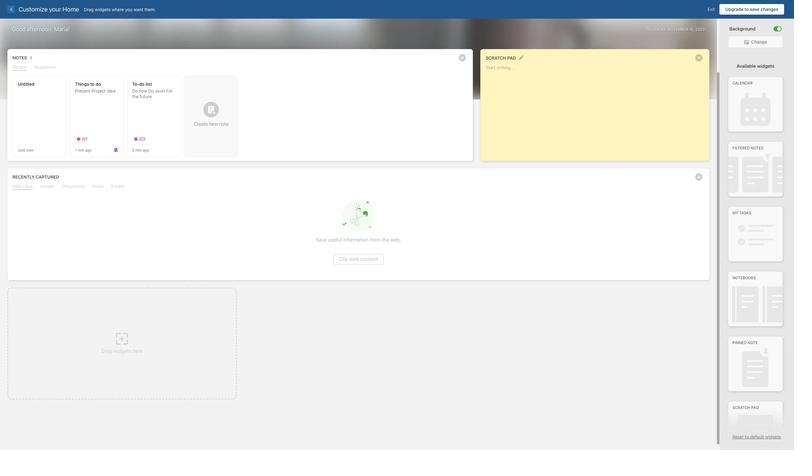 Task type: locate. For each thing, give the bounding box(es) containing it.
widgets left where
[[95, 7, 111, 12]]

home
[[63, 6, 79, 13]]

thursday, november 16, 2023
[[647, 27, 706, 32]]

0 vertical spatial scratch
[[486, 55, 507, 61]]

1 vertical spatial remove image
[[693, 171, 706, 184]]

customize
[[19, 6, 48, 13]]

widgets
[[95, 7, 111, 12], [758, 63, 775, 69], [114, 349, 131, 354], [766, 435, 782, 440]]

remove image
[[693, 52, 706, 64], [693, 171, 706, 184]]

drag
[[84, 7, 94, 12], [101, 349, 112, 354]]

0 vertical spatial scratch pad
[[486, 55, 517, 61]]

scratch
[[486, 55, 507, 61], [733, 406, 751, 411]]

0 vertical spatial to
[[745, 7, 750, 12]]

pad left edit widget title icon at the right top of page
[[508, 55, 517, 61]]

upgrade
[[726, 7, 744, 12]]

reset to default widgets button
[[733, 435, 782, 440]]

0 vertical spatial drag
[[84, 7, 94, 12]]

customize your home
[[19, 6, 79, 13]]

scratch pad up reset on the bottom
[[733, 406, 760, 411]]

widgets left here
[[114, 349, 131, 354]]

scratch inside button
[[486, 55, 507, 61]]

scratch pad button
[[486, 54, 517, 62]]

1 vertical spatial drag
[[101, 349, 112, 354]]

filtered
[[733, 146, 750, 151]]

calendar
[[733, 81, 753, 86]]

maria!
[[54, 26, 70, 33]]

0 horizontal spatial drag
[[84, 7, 94, 12]]

good afternoon, maria!
[[12, 26, 70, 33]]

drag left here
[[101, 349, 112, 354]]

0 vertical spatial pad
[[508, 55, 517, 61]]

1 horizontal spatial scratch pad
[[733, 406, 760, 411]]

them.
[[145, 7, 156, 12]]

to inside button
[[745, 7, 750, 12]]

1 horizontal spatial scratch
[[733, 406, 751, 411]]

reset
[[733, 435, 745, 440]]

notebooks
[[733, 276, 757, 281]]

drag for drag widgets here
[[101, 349, 112, 354]]

your
[[49, 6, 61, 13]]

pad up the reset to default widgets
[[752, 406, 760, 411]]

0 horizontal spatial pad
[[508, 55, 517, 61]]

scratch up reset on the bottom
[[733, 406, 751, 411]]

widgets right available on the right top
[[758, 63, 775, 69]]

1 vertical spatial pad
[[752, 406, 760, 411]]

to right reset on the bottom
[[746, 435, 750, 440]]

2 remove image from the top
[[693, 171, 706, 184]]

0 vertical spatial remove image
[[693, 52, 706, 64]]

1 remove image from the top
[[693, 52, 706, 64]]

background
[[730, 26, 756, 31]]

my tasks
[[733, 211, 752, 216]]

change
[[752, 39, 768, 45]]

widgets for available widgets
[[758, 63, 775, 69]]

default
[[751, 435, 765, 440]]

0 horizontal spatial scratch
[[486, 55, 507, 61]]

16,
[[690, 27, 695, 32]]

remove image
[[457, 52, 469, 64]]

pad
[[508, 55, 517, 61], [752, 406, 760, 411]]

scratch pad
[[486, 55, 517, 61], [733, 406, 760, 411]]

1 horizontal spatial drag
[[101, 349, 112, 354]]

scratch pad left edit widget title icon at the right top of page
[[486, 55, 517, 61]]

scratch left edit widget title icon at the right top of page
[[486, 55, 507, 61]]

drag right home
[[84, 7, 94, 12]]

to
[[745, 7, 750, 12], [746, 435, 750, 440]]

want
[[134, 7, 143, 12]]

0 horizontal spatial scratch pad
[[486, 55, 517, 61]]

my
[[733, 211, 739, 216]]

drag widgets where you want them.
[[84, 7, 156, 12]]

to for reset
[[746, 435, 750, 440]]

changes
[[761, 7, 779, 12]]

1 vertical spatial to
[[746, 435, 750, 440]]

to left save
[[745, 7, 750, 12]]

1 horizontal spatial pad
[[752, 406, 760, 411]]



Task type: vqa. For each thing, say whether or not it's contained in the screenshot.
16,
yes



Task type: describe. For each thing, give the bounding box(es) containing it.
save
[[751, 7, 760, 12]]

exit button
[[704, 4, 720, 15]]

available
[[737, 63, 757, 69]]

thursday,
[[647, 27, 667, 32]]

edit widget title image
[[519, 55, 524, 60]]

november
[[668, 27, 689, 32]]

widgets for drag widgets here
[[114, 349, 131, 354]]

here
[[133, 349, 143, 354]]

exit
[[708, 7, 716, 12]]

pinned note
[[733, 341, 759, 346]]

good
[[12, 26, 26, 33]]

widgets right default
[[766, 435, 782, 440]]

pad inside button
[[508, 55, 517, 61]]

note
[[748, 341, 759, 346]]

drag for drag widgets where you want them.
[[84, 7, 94, 12]]

you
[[125, 7, 133, 12]]

afternoon,
[[27, 26, 53, 33]]

widgets for drag widgets where you want them.
[[95, 7, 111, 12]]

background image
[[778, 27, 782, 31]]

tasks
[[740, 211, 752, 216]]

reset to default widgets
[[733, 435, 782, 440]]

drag widgets here
[[101, 349, 143, 354]]

change button
[[729, 36, 783, 48]]

upgrade to save changes button
[[720, 4, 785, 15]]

2023
[[696, 27, 706, 32]]

upgrade to save changes
[[726, 7, 779, 12]]

notes
[[751, 146, 764, 151]]

1 vertical spatial scratch
[[733, 406, 751, 411]]

pinned
[[733, 341, 747, 346]]

1 vertical spatial scratch pad
[[733, 406, 760, 411]]

where
[[112, 7, 124, 12]]

filtered notes
[[733, 146, 764, 151]]

to for upgrade
[[745, 7, 750, 12]]

available widgets
[[737, 63, 775, 69]]



